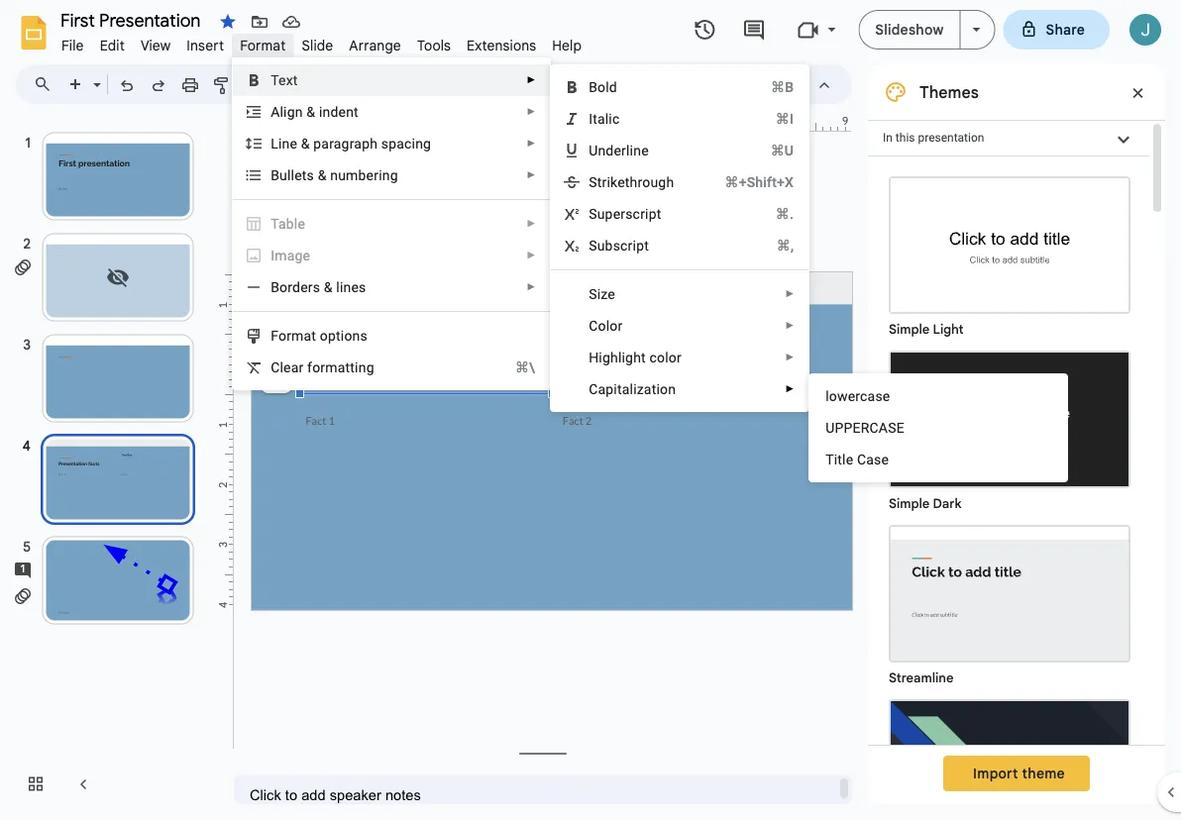 Task type: describe. For each thing, give the bounding box(es) containing it.
capitalization 1 element
[[589, 381, 682, 397]]

format for format options
[[271, 327, 316, 344]]

subsc
[[589, 237, 628, 254]]

underline u element
[[589, 142, 655, 159]]

⌘b element
[[747, 77, 794, 97]]

borders & lines q element
[[271, 279, 372, 295]]

h
[[589, 349, 599, 366]]

⌘\
[[515, 359, 535, 376]]

slide menu item
[[294, 34, 341, 57]]

ppercase
[[835, 420, 904, 436]]

extensions
[[467, 37, 536, 54]]

color
[[649, 349, 682, 366]]

options
[[320, 327, 368, 344]]

i talic
[[589, 110, 620, 127]]

formatting
[[307, 359, 374, 376]]

extensions menu item
[[459, 34, 544, 57]]

menu item containing i
[[233, 240, 550, 271]]

r
[[628, 237, 633, 254]]

u ppercase
[[826, 420, 904, 436]]

shrink text on overflow image
[[263, 364, 290, 391]]

indent
[[319, 104, 359, 120]]

presentation
[[918, 131, 984, 145]]

nderline
[[598, 142, 649, 159]]

italic i element
[[589, 110, 626, 127]]

share
[[1046, 21, 1085, 38]]

ipt
[[633, 237, 649, 254]]

this
[[896, 131, 915, 145]]

color
[[589, 318, 623, 334]]

import theme button
[[943, 756, 1090, 792]]

b old
[[589, 79, 617, 95]]

align & indent a element
[[271, 104, 364, 120]]

⌘,
[[776, 237, 794, 254]]

slideshow
[[875, 21, 944, 38]]

arrange menu item
[[341, 34, 409, 57]]

format options \ element
[[271, 327, 373, 344]]

simple dark
[[889, 496, 962, 512]]

color d element
[[589, 318, 629, 334]]

themes section
[[868, 64, 1165, 820]]

view
[[141, 37, 171, 54]]

menu bar inside the menu bar banner
[[54, 26, 590, 58]]

format menu item
[[232, 34, 294, 57]]

capitalization
[[589, 381, 676, 397]]

insert menu item
[[179, 34, 232, 57]]

file
[[61, 37, 84, 54]]

table
[[271, 216, 305, 232]]

a
[[271, 104, 280, 120]]

u for nderline
[[589, 142, 598, 159]]

► inside table menu item
[[526, 218, 536, 229]]

s
[[307, 167, 314, 183]]

lear
[[280, 359, 304, 376]]

size o element
[[589, 286, 621, 302]]

Menus field
[[25, 70, 68, 98]]

l ine & paragraph spacing
[[271, 135, 431, 152]]

arrange
[[349, 37, 401, 54]]

stri
[[589, 174, 610, 190]]

subscript r element
[[589, 237, 655, 254]]

help
[[552, 37, 582, 54]]

stri k ethrough
[[589, 174, 674, 190]]

focus image
[[891, 701, 1129, 820]]

text
[[271, 72, 298, 88]]

⌘+shift+x
[[725, 174, 794, 190]]

superscript s element
[[589, 206, 667, 222]]

c lear formatting
[[271, 359, 374, 376]]

view menu item
[[133, 34, 179, 57]]

tools menu item
[[409, 34, 459, 57]]

in this presentation
[[883, 131, 984, 145]]

uperscript
[[597, 206, 661, 222]]

& right lign
[[306, 104, 315, 120]]

main toolbar
[[58, 69, 710, 99]]

simple for simple light
[[889, 322, 930, 337]]

l
[[271, 135, 278, 152]]

menu containing b
[[550, 64, 810, 412]]

Rename text field
[[54, 8, 212, 32]]

edit menu item
[[92, 34, 133, 57]]

owercase
[[829, 388, 890, 404]]

help menu item
[[544, 34, 590, 57]]

i for talic
[[589, 110, 593, 127]]

k
[[610, 174, 617, 190]]

case
[[857, 451, 889, 468]]

⌘b
[[771, 79, 794, 95]]

paragraph
[[313, 135, 378, 152]]

format options
[[271, 327, 368, 344]]



Task type: locate. For each thing, give the bounding box(es) containing it.
i for m
[[271, 247, 275, 264]]

l
[[826, 388, 829, 404]]

edit
[[100, 37, 125, 54]]

itle
[[834, 451, 853, 468]]

Streamline radio
[[879, 515, 1140, 690]]

b
[[589, 79, 598, 95]]

u
[[589, 142, 598, 159], [826, 420, 835, 436]]

s
[[589, 206, 597, 222]]

s uperscript
[[589, 206, 661, 222]]

subsc r ipt
[[589, 237, 649, 254]]

simple
[[889, 322, 930, 337], [889, 496, 930, 512]]

title case t element
[[826, 451, 895, 468]]

1 vertical spatial u
[[826, 420, 835, 436]]

i left age
[[271, 247, 275, 264]]

⌘backslash element
[[491, 358, 535, 378]]

Star checkbox
[[214, 8, 242, 36]]

lign
[[280, 104, 303, 120]]

dark
[[933, 496, 962, 512]]

⌘u
[[770, 142, 794, 159]]

age
[[287, 247, 310, 264]]

0 horizontal spatial i
[[271, 247, 275, 264]]

c
[[271, 359, 280, 376]]

menu bar banner
[[0, 0, 1181, 820]]

a lign & indent
[[271, 104, 359, 120]]

m
[[275, 247, 287, 264]]

format for format
[[240, 37, 286, 54]]

bulle t s & numbering
[[271, 167, 398, 183]]

⌘period element
[[752, 204, 794, 224]]

format inside menu item
[[240, 37, 286, 54]]

image m element
[[271, 247, 316, 264]]

⌘u element
[[747, 141, 794, 161]]

strikethrough k element
[[589, 174, 680, 190]]

1 vertical spatial simple
[[889, 496, 930, 512]]

& right s in the left of the page
[[318, 167, 327, 183]]

0 vertical spatial i
[[589, 110, 593, 127]]

& right ine
[[301, 135, 310, 152]]

Simple Light radio
[[879, 166, 1140, 820]]

⌘i element
[[752, 109, 794, 129]]

►
[[526, 74, 536, 86], [526, 106, 536, 117], [526, 138, 536, 149], [526, 169, 536, 181], [526, 218, 536, 229], [526, 250, 536, 261], [526, 281, 536, 293], [785, 288, 795, 300], [785, 320, 795, 331], [785, 352, 795, 363], [785, 383, 795, 395]]

slide
[[302, 37, 333, 54]]

theme
[[1022, 765, 1065, 782]]

text s element
[[271, 72, 304, 88]]

Simple Dark radio
[[879, 341, 1140, 515]]

1 horizontal spatial u
[[826, 420, 835, 436]]

i m age
[[271, 247, 310, 264]]

format
[[240, 37, 286, 54], [271, 327, 316, 344]]

menu item
[[233, 240, 550, 271]]

table 2 element
[[271, 216, 311, 232]]

i down b
[[589, 110, 593, 127]]

option group containing simple light
[[868, 157, 1149, 820]]

u up stri on the top of page
[[589, 142, 598, 159]]

0 vertical spatial u
[[589, 142, 598, 159]]

new slide with layout image
[[88, 71, 101, 78]]

t
[[302, 167, 307, 183]]

i
[[589, 110, 593, 127], [271, 247, 275, 264]]

menu bar
[[54, 26, 590, 58]]

themes
[[919, 82, 979, 102]]

streamline
[[889, 670, 954, 686]]

1 vertical spatial i
[[271, 247, 275, 264]]

borders & lines
[[271, 279, 366, 295]]

clear formatting c element
[[271, 359, 380, 376]]

simple light
[[889, 322, 964, 337]]

⌘comma element
[[753, 236, 794, 256]]

numbering
[[330, 167, 398, 183]]

left margin image
[[253, 116, 312, 131]]

simple for simple dark
[[889, 496, 930, 512]]

in this presentation tab
[[868, 120, 1149, 157]]

⌘.
[[776, 206, 794, 222]]

0 vertical spatial format
[[240, 37, 286, 54]]

tools
[[417, 37, 451, 54]]

in
[[883, 131, 893, 145]]

bulle
[[271, 167, 302, 183]]

h ighlight color
[[589, 349, 682, 366]]

&
[[306, 104, 315, 120], [301, 135, 310, 152], [318, 167, 327, 183], [324, 279, 333, 295]]

u nderline
[[589, 142, 649, 159]]

themes application
[[0, 0, 1181, 820]]

option
[[261, 362, 292, 393]]

insert
[[187, 37, 224, 54]]

ighlight
[[599, 349, 646, 366]]

import
[[973, 765, 1018, 782]]

t itle case
[[826, 451, 889, 468]]

bullets & numbering t element
[[271, 167, 404, 183]]

1 simple from the top
[[889, 322, 930, 337]]

right margin image
[[793, 116, 852, 131]]

menu containing l
[[809, 374, 1068, 483]]

t
[[826, 451, 834, 468]]

⌘i
[[776, 110, 794, 127]]

uppercase u element
[[826, 420, 910, 436]]

navigation inside themes application
[[0, 112, 218, 820]]

presentation options image
[[973, 28, 980, 32]]

menu containing text
[[232, 57, 551, 390]]

0 vertical spatial simple
[[889, 322, 930, 337]]

Focus radio
[[879, 690, 1140, 820]]

u for ppercase
[[826, 420, 835, 436]]

simple left the dark
[[889, 496, 930, 512]]

l owercase
[[826, 388, 890, 404]]

1 vertical spatial format
[[271, 327, 316, 344]]

ine
[[278, 135, 297, 152]]

old
[[598, 79, 617, 95]]

option group inside themes section
[[868, 157, 1149, 820]]

size
[[589, 286, 615, 302]]

2 simple from the top
[[889, 496, 930, 512]]

option group
[[868, 157, 1149, 820]]

talic
[[593, 110, 620, 127]]

table menu item
[[233, 208, 550, 240]]

import theme
[[973, 765, 1065, 782]]

⌘+shift+x element
[[701, 172, 794, 192]]

lines
[[336, 279, 366, 295]]

slideshow button
[[858, 10, 961, 50]]

simple left light
[[889, 322, 930, 337]]

navigation
[[0, 112, 218, 820]]

& left lines
[[324, 279, 333, 295]]

format up text
[[240, 37, 286, 54]]

bold b element
[[589, 79, 623, 95]]

spacing
[[381, 135, 431, 152]]

borders
[[271, 279, 320, 295]]

menu bar containing file
[[54, 26, 590, 58]]

0 horizontal spatial u
[[589, 142, 598, 159]]

u up t
[[826, 420, 835, 436]]

format up lear on the left top of the page
[[271, 327, 316, 344]]

light
[[933, 322, 964, 337]]

1 horizontal spatial i
[[589, 110, 593, 127]]

highlight color h element
[[589, 349, 688, 366]]

ethrough
[[617, 174, 674, 190]]

share button
[[1003, 10, 1110, 50]]

menu
[[232, 57, 551, 390], [550, 64, 810, 412], [809, 374, 1068, 483]]

line & paragraph spacing l element
[[271, 135, 437, 152]]

lowercase l element
[[826, 388, 896, 404]]

file menu item
[[54, 34, 92, 57]]



Task type: vqa. For each thing, say whether or not it's contained in the screenshot.


